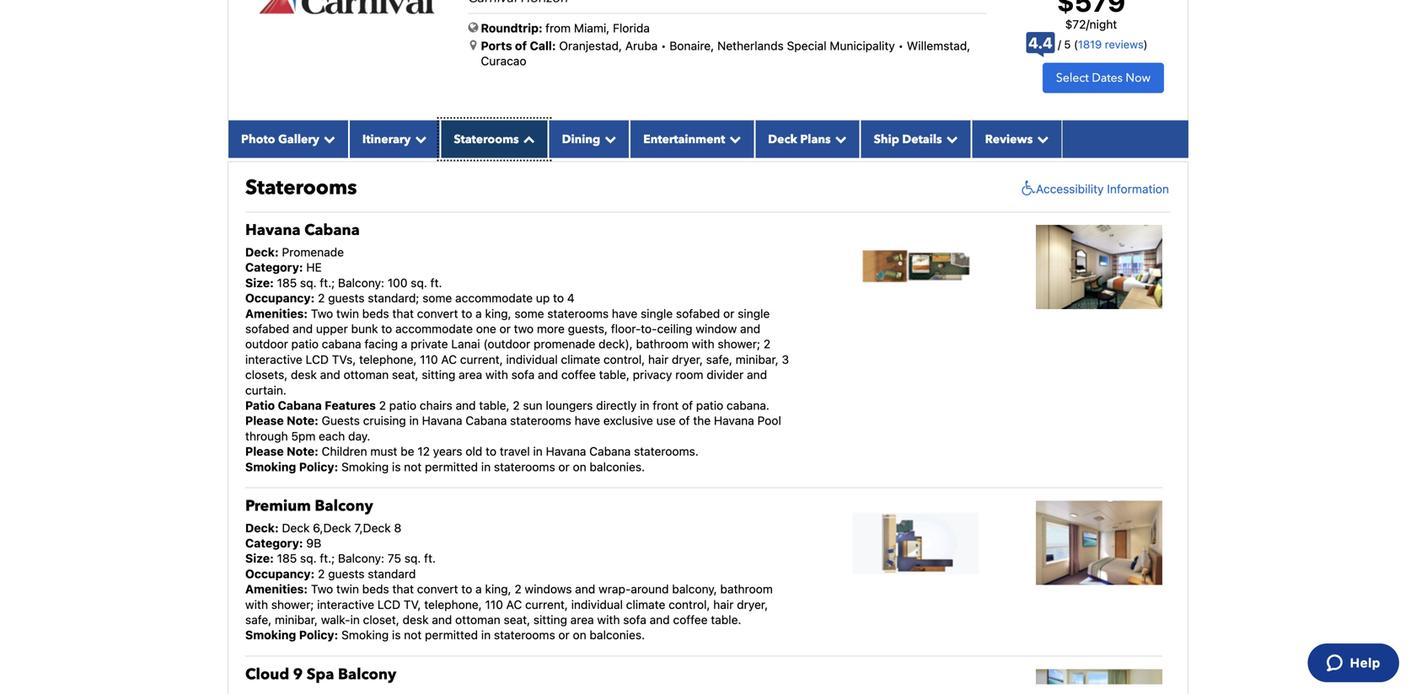 Task type: locate. For each thing, give the bounding box(es) containing it.
minibar, left 3
[[736, 353, 779, 367]]

0 vertical spatial staterooms
[[454, 131, 519, 147]]

1 permitted from the top
[[425, 460, 478, 474]]

private
[[411, 337, 448, 351]]

cabana inside two twin beds that convert to a king, some staterooms have single sofabed or single sofabed and upper bunk to accommodate one or two more guests, floor-to-ceiling window and outdoor patio cabana facing a private lanai (outdoor promenade deck), bathroom with shower; 2 interactive lcd tvs, telephone, 110 ac current, individual climate control, hair dryer, safe, minibar, 3 closets, desk and ottoman seat, sitting area with sofa and coffee table, privacy room divider and curtain. patio cabana features 2 patio chairs and table, 2 sun loungers directly in front of patio cabana. please note:
[[278, 399, 322, 413]]

dryer, inside two twin beds that convert to a king, some staterooms have single sofabed or single sofabed and upper bunk to accommodate one or two more guests, floor-to-ceiling window and outdoor patio cabana facing a private lanai (outdoor promenade deck), bathroom with shower; 2 interactive lcd tvs, telephone, 110 ac current, individual climate control, hair dryer, safe, minibar, 3 closets, desk and ottoman seat, sitting area with sofa and coffee table, privacy room divider and curtain. patio cabana features 2 patio chairs and table, 2 sun loungers directly in front of patio cabana. please note:
[[672, 353, 703, 367]]

1 vertical spatial shower;
[[271, 598, 314, 612]]

divider
[[707, 368, 744, 382]]

category: for category: 9b size: 185 sq. ft.; balcony: 75 sq. ft. occupancy: 2 guests standard amenities:
[[245, 537, 303, 551]]

110 right tv,
[[485, 598, 503, 612]]

0 vertical spatial permitted
[[425, 460, 478, 474]]

1 horizontal spatial deck
[[768, 131, 798, 147]]

and left the upper
[[293, 322, 313, 336]]

sofabed up the window
[[676, 307, 720, 321]]

old
[[466, 445, 483, 459]]

hair inside two twin beds that convert to a king, 2 windows and wrap-around balcony, bathroom with shower; interactive lcd tv, telephone, 110 ac current, individual climate control, hair dryer, safe, minibar, walk-in closet, desk and ottoman seat, sitting area with sofa and coffee table. smoking policy: smoking is not permitted in staterooms or on balconies.
[[714, 598, 734, 612]]

lcd inside two twin beds that convert to a king, some staterooms have single sofabed or single sofabed and upper bunk to accommodate one or two more guests, floor-to-ceiling window and outdoor patio cabana facing a private lanai (outdoor promenade deck), bathroom with shower; 2 interactive lcd tvs, telephone, 110 ac current, individual climate control, hair dryer, safe, minibar, 3 closets, desk and ottoman seat, sitting area with sofa and coffee table, privacy room divider and curtain. patio cabana features 2 patio chairs and table, 2 sun loungers directly in front of patio cabana. please note:
[[306, 353, 329, 367]]

guests inside category: he size: 185 sq. ft.; balcony: 100 sq. ft. occupancy: 2 guests standard; some accommodate up to 4 amenities:
[[328, 291, 365, 305]]

0 horizontal spatial sofa
[[512, 368, 535, 382]]

110 down private
[[420, 353, 438, 367]]

balcony up 6,deck in the bottom left of the page
[[315, 496, 373, 517]]

2 occupancy: from the top
[[245, 567, 315, 581]]

2 not from the top
[[404, 629, 422, 643]]

king, inside two twin beds that convert to a king, 2 windows and wrap-around balcony, bathroom with shower; interactive lcd tv, telephone, 110 ac current, individual climate control, hair dryer, safe, minibar, walk-in closet, desk and ottoman seat, sitting area with sofa and coffee table. smoking policy: smoking is not permitted in staterooms or on balconies.
[[485, 583, 512, 597]]

2 vertical spatial a
[[476, 583, 482, 597]]

ship details button
[[861, 120, 972, 158]]

cloud 9 spa balcony
[[245, 665, 396, 685]]

• right aruba
[[661, 39, 667, 53]]

or down loungers
[[559, 460, 570, 474]]

guests left standard
[[328, 567, 365, 581]]

size: down havana cabana deck: promenade
[[245, 276, 274, 290]]

1 horizontal spatial individual
[[571, 598, 623, 612]]

ft.; inside category: 9b size: 185 sq. ft.; balcony: 75 sq. ft. occupancy: 2 guests standard amenities:
[[320, 552, 335, 566]]

not inside two twin beds that convert to a king, 2 windows and wrap-around balcony, bathroom with shower; interactive lcd tv, telephone, 110 ac current, individual climate control, hair dryer, safe, minibar, walk-in closet, desk and ottoman seat, sitting area with sofa and coffee table. smoking policy: smoking is not permitted in staterooms or on balconies.
[[404, 629, 422, 643]]

0 vertical spatial ft.
[[431, 276, 442, 290]]

2 ft.; from the top
[[320, 552, 335, 566]]

convert inside two twin beds that convert to a king, some staterooms have single sofabed or single sofabed and upper bunk to accommodate one or two more guests, floor-to-ceiling window and outdoor patio cabana facing a private lanai (outdoor promenade deck), bathroom with shower; 2 interactive lcd tvs, telephone, 110 ac current, individual climate control, hair dryer, safe, minibar, 3 closets, desk and ottoman seat, sitting area with sofa and coffee table, privacy room divider and curtain. patio cabana features 2 patio chairs and table, 2 sun loungers directly in front of patio cabana. please note:
[[417, 307, 458, 321]]

2 185 from the top
[[277, 552, 297, 566]]

bathroom down ceiling
[[636, 337, 689, 351]]

guests
[[328, 291, 365, 305], [328, 567, 365, 581]]

and right divider
[[747, 368, 767, 382]]

0 vertical spatial table,
[[599, 368, 630, 382]]

chevron down image left deck plans
[[725, 133, 741, 145]]

2 balcony: from the top
[[338, 552, 385, 566]]

twin inside two twin beds that convert to a king, 2 windows and wrap-around balcony, bathroom with shower; interactive lcd tv, telephone, 110 ac current, individual climate control, hair dryer, safe, minibar, walk-in closet, desk and ottoman seat, sitting area with sofa and coffee table. smoking policy: smoking is not permitted in staterooms or on balconies.
[[336, 583, 359, 597]]

king, left windows at the left of page
[[485, 583, 512, 597]]

0 horizontal spatial seat,
[[392, 368, 419, 382]]

area down windows at the left of page
[[571, 613, 594, 627]]

curtain.
[[245, 383, 287, 397]]

roundtrip: from miami, florida
[[481, 21, 650, 35]]

telephone, inside two twin beds that convert to a king, some staterooms have single sofabed or single sofabed and upper bunk to accommodate one or two more guests, floor-to-ceiling window and outdoor patio cabana facing a private lanai (outdoor promenade deck), bathroom with shower; 2 interactive lcd tvs, telephone, 110 ac current, individual climate control, hair dryer, safe, minibar, 3 closets, desk and ottoman seat, sitting area with sofa and coffee table, privacy room divider and curtain. patio cabana features 2 patio chairs and table, 2 sun loungers directly in front of patio cabana. please note:
[[359, 353, 417, 367]]

chevron down image inside entertainment dropdown button
[[725, 133, 741, 145]]

sofa inside two twin beds that convert to a king, 2 windows and wrap-around balcony, bathroom with shower; interactive lcd tv, telephone, 110 ac current, individual climate control, hair dryer, safe, minibar, walk-in closet, desk and ottoman seat, sitting area with sofa and coffee table. smoking policy: smoking is not permitted in staterooms or on balconies.
[[623, 613, 647, 627]]

2 single from the left
[[738, 307, 770, 321]]

safe, up divider
[[706, 353, 733, 367]]

chevron down image inside reviews dropdown button
[[1033, 133, 1049, 145]]

select          dates now link
[[1043, 63, 1165, 93]]

deck
[[768, 131, 798, 147], [282, 521, 310, 535]]

on inside two twin beds that convert to a king, 2 windows and wrap-around balcony, bathroom with shower; interactive lcd tv, telephone, 110 ac current, individual climate control, hair dryer, safe, minibar, walk-in closet, desk and ottoman seat, sitting area with sofa and coffee table. smoking policy: smoking is not permitted in staterooms or on balconies.
[[573, 629, 587, 643]]

policy: inside guests cruising in havana cabana staterooms have exclusive use of the havana pool through 5pm each day. please note: children must be 12 years old to travel in havana cabana staterooms. smoking policy: smoking is not permitted in staterooms or on balconies.
[[299, 460, 338, 474]]

telephone, down facing
[[359, 353, 417, 367]]

twin
[[336, 307, 359, 321], [336, 583, 359, 597]]

sun
[[523, 399, 543, 413]]

0 horizontal spatial table,
[[479, 399, 510, 413]]

coffee up loungers
[[562, 368, 596, 382]]

is inside two twin beds that convert to a king, 2 windows and wrap-around balcony, bathroom with shower; interactive lcd tv, telephone, 110 ac current, individual climate control, hair dryer, safe, minibar, walk-in closet, desk and ottoman seat, sitting area with sofa and coffee table. smoking policy: smoking is not permitted in staterooms or on balconies.
[[392, 629, 401, 643]]

bathroom
[[636, 337, 689, 351], [721, 583, 773, 597]]

staterooms
[[454, 131, 519, 147], [245, 174, 357, 202]]

2 chevron down image from the left
[[725, 133, 741, 145]]

note: inside two twin beds that convert to a king, some staterooms have single sofabed or single sofabed and upper bunk to accommodate one or two more guests, floor-to-ceiling window and outdoor patio cabana facing a private lanai (outdoor promenade deck), bathroom with shower; 2 interactive lcd tvs, telephone, 110 ac current, individual climate control, hair dryer, safe, minibar, 3 closets, desk and ottoman seat, sitting area with sofa and coffee table, privacy room divider and curtain. patio cabana features 2 patio chairs and table, 2 sun loungers directly in front of patio cabana. please note:
[[287, 414, 319, 428]]

coffee
[[562, 368, 596, 382], [673, 613, 708, 627]]

balcony: up standard;
[[338, 276, 385, 290]]

that
[[392, 307, 414, 321], [392, 583, 414, 597]]

1 size: from the top
[[245, 276, 274, 290]]

7,deck
[[354, 521, 391, 535]]

chevron down image inside ship details dropdown button
[[942, 133, 958, 145]]

minibar, inside two twin beds that convert to a king, 2 windows and wrap-around balcony, bathroom with shower; interactive lcd tv, telephone, 110 ac current, individual climate control, hair dryer, safe, minibar, walk-in closet, desk and ottoman seat, sitting area with sofa and coffee table. smoking policy: smoking is not permitted in staterooms or on balconies.
[[275, 613, 318, 627]]

guests for standard;
[[328, 291, 365, 305]]

1 vertical spatial a
[[401, 337, 408, 351]]

dining button
[[549, 120, 630, 158]]

front
[[653, 399, 679, 413]]

2 two from the top
[[311, 583, 333, 597]]

0 horizontal spatial interactive
[[245, 353, 303, 367]]

1 vertical spatial ft.;
[[320, 552, 335, 566]]

chevron down image inside itinerary dropdown button
[[411, 133, 427, 145]]

chevron down image
[[411, 133, 427, 145], [601, 133, 617, 145], [831, 133, 847, 145]]

guests inside category: 9b size: 185 sq. ft.; balcony: 75 sq. ft. occupancy: 2 guests standard amenities:
[[328, 567, 365, 581]]

of
[[515, 39, 527, 53], [682, 399, 693, 413], [679, 414, 690, 428]]

1 vertical spatial desk
[[403, 613, 429, 627]]

king, inside two twin beds that convert to a king, some staterooms have single sofabed or single sofabed and upper bunk to accommodate one or two more guests, floor-to-ceiling window and outdoor patio cabana facing a private lanai (outdoor promenade deck), bathroom with shower; 2 interactive lcd tvs, telephone, 110 ac current, individual climate control, hair dryer, safe, minibar, 3 closets, desk and ottoman seat, sitting area with sofa and coffee table, privacy room divider and curtain. patio cabana features 2 patio chairs and table, 2 sun loungers directly in front of patio cabana. please note:
[[485, 307, 512, 321]]

that inside two twin beds that convert to a king, 2 windows and wrap-around balcony, bathroom with shower; interactive lcd tv, telephone, 110 ac current, individual climate control, hair dryer, safe, minibar, walk-in closet, desk and ottoman seat, sitting area with sofa and coffee table. smoking policy: smoking is not permitted in staterooms or on balconies.
[[392, 583, 414, 597]]

0 horizontal spatial shower;
[[271, 598, 314, 612]]

category: 9b size: 185 sq. ft.; balcony: 75 sq. ft. occupancy: 2 guests standard amenities:
[[245, 537, 436, 597]]

guests up the upper
[[328, 291, 365, 305]]

1 guests from the top
[[328, 291, 365, 305]]

1 vertical spatial two
[[311, 583, 333, 597]]

two twin beds that convert to a king, 2 windows and wrap-around balcony, bathroom with shower; interactive lcd tv, telephone, 110 ac current, individual climate control, hair dryer, safe, minibar, walk-in closet, desk and ottoman seat, sitting area with sofa and coffee table. smoking policy: smoking is not permitted in staterooms or on balconies.
[[245, 583, 773, 643]]

1 horizontal spatial area
[[571, 613, 594, 627]]

select
[[1057, 70, 1089, 86]]

beds up bunk
[[362, 307, 389, 321]]

hair
[[648, 353, 669, 367], [714, 598, 734, 612]]

1 vertical spatial balcony
[[338, 665, 396, 685]]

ft. inside category: 9b size: 185 sq. ft.; balcony: 75 sq. ft. occupancy: 2 guests standard amenities:
[[424, 552, 436, 566]]

amenities: inside category: he size: 185 sq. ft.; balcony: 100 sq. ft. occupancy: 2 guests standard; some accommodate up to 4 amenities:
[[245, 307, 308, 321]]

desk right closets,
[[291, 368, 317, 382]]

2 up cabana. on the bottom of the page
[[764, 337, 771, 351]]

reviews
[[1105, 38, 1144, 51]]

2 balconies. from the top
[[590, 629, 645, 643]]

chevron down image for ship details
[[942, 133, 958, 145]]

ft.; down he
[[320, 276, 335, 290]]

upper
[[316, 322, 348, 336]]

that up tv,
[[392, 583, 414, 597]]

two
[[514, 322, 534, 336]]

sofabed
[[676, 307, 720, 321], [245, 322, 290, 336]]

/ left 5 at the top right of page
[[1058, 38, 1062, 51]]

1 horizontal spatial seat,
[[504, 613, 530, 627]]

2 policy: from the top
[[299, 629, 338, 643]]

0 vertical spatial have
[[612, 307, 638, 321]]

size: for category: he size: 185 sq. ft.; balcony: 100 sq. ft. occupancy: 2 guests standard; some accommodate up to 4 amenities:
[[245, 276, 274, 290]]

occupancy: inside category: he size: 185 sq. ft.; balcony: 100 sq. ft. occupancy: 2 guests standard; some accommodate up to 4 amenities:
[[245, 291, 315, 305]]

110 inside two twin beds that convert to a king, 2 windows and wrap-around balcony, bathroom with shower; interactive lcd tv, telephone, 110 ac current, individual climate control, hair dryer, safe, minibar, walk-in closet, desk and ottoman seat, sitting area with sofa and coffee table. smoking policy: smoking is not permitted in staterooms or on balconies.
[[485, 598, 503, 612]]

1 convert from the top
[[417, 307, 458, 321]]

one
[[476, 322, 496, 336]]

a for accommodate
[[476, 307, 482, 321]]

twin up the upper
[[336, 307, 359, 321]]

1 horizontal spatial desk
[[403, 613, 429, 627]]

4 chevron down image from the left
[[1033, 133, 1049, 145]]

beds inside two twin beds that convert to a king, 2 windows and wrap-around balcony, bathroom with shower; interactive lcd tv, telephone, 110 ac current, individual climate control, hair dryer, safe, minibar, walk-in closet, desk and ottoman seat, sitting area with sofa and coffee table. smoking policy: smoking is not permitted in staterooms or on balconies.
[[362, 583, 389, 597]]

2 permitted from the top
[[425, 629, 478, 643]]

control, down balcony,
[[669, 598, 710, 612]]

1 balcony: from the top
[[338, 276, 385, 290]]

0 vertical spatial hair
[[648, 353, 669, 367]]

a up the one
[[476, 307, 482, 321]]

1 vertical spatial sitting
[[534, 613, 567, 627]]

0 vertical spatial guests
[[328, 291, 365, 305]]

0 vertical spatial accommodate
[[455, 291, 533, 305]]

standard
[[368, 567, 416, 581]]

seat, down windows at the left of page
[[504, 613, 530, 627]]

accessibility
[[1036, 182, 1104, 196]]

spa
[[307, 665, 334, 685]]

is
[[392, 460, 401, 474], [392, 629, 401, 643]]

0 vertical spatial current,
[[460, 353, 503, 367]]

area inside two twin beds that convert to a king, some staterooms have single sofabed or single sofabed and upper bunk to accommodate one or two more guests, floor-to-ceiling window and outdoor patio cabana facing a private lanai (outdoor promenade deck), bathroom with shower; 2 interactive lcd tvs, telephone, 110 ac current, individual climate control, hair dryer, safe, minibar, 3 closets, desk and ottoman seat, sitting area with sofa and coffee table, privacy room divider and curtain. patio cabana features 2 patio chairs and table, 2 sun loungers directly in front of patio cabana. please note:
[[459, 368, 482, 382]]

current, inside two twin beds that convert to a king, 2 windows and wrap-around balcony, bathroom with shower; interactive lcd tv, telephone, 110 ac current, individual climate control, hair dryer, safe, minibar, walk-in closet, desk and ottoman seat, sitting area with sofa and coffee table. smoking policy: smoking is not permitted in staterooms or on balconies.
[[525, 598, 568, 612]]

hair up the privacy
[[648, 353, 669, 367]]

and right closet,
[[432, 613, 452, 627]]

deck: inside havana cabana deck: promenade
[[245, 245, 279, 259]]

cabin image for spa deck on carnival horizon image
[[1036, 670, 1163, 695]]

0 vertical spatial deck:
[[245, 245, 279, 259]]

1 horizontal spatial coffee
[[673, 613, 708, 627]]

occupancy:
[[245, 291, 315, 305], [245, 567, 315, 581]]

1 ft.; from the top
[[320, 276, 335, 290]]

privacy
[[633, 368, 672, 382]]

is down be
[[392, 460, 401, 474]]

coffee inside two twin beds that convert to a king, some staterooms have single sofabed or single sofabed and upper bunk to accommodate one or two more guests, floor-to-ceiling window and outdoor patio cabana facing a private lanai (outdoor promenade deck), bathroom with shower; 2 interactive lcd tvs, telephone, 110 ac current, individual climate control, hair dryer, safe, minibar, 3 closets, desk and ottoman seat, sitting area with sofa and coffee table, privacy room divider and curtain. patio cabana features 2 patio chairs and table, 2 sun loungers directly in front of patio cabana. please note:
[[562, 368, 596, 382]]

1 chevron down image from the left
[[411, 133, 427, 145]]

1 vertical spatial please
[[245, 445, 284, 459]]

1 horizontal spatial chevron down image
[[601, 133, 617, 145]]

with down wrap-
[[597, 613, 620, 627]]

interactive inside two twin beds that convert to a king, 2 windows and wrap-around balcony, bathroom with shower; interactive lcd tv, telephone, 110 ac current, individual climate control, hair dryer, safe, minibar, walk-in closet, desk and ottoman seat, sitting area with sofa and coffee table. smoking policy: smoking is not permitted in staterooms or on balconies.
[[317, 598, 374, 612]]

deck: inside the premium balcony deck: deck 6,deck 7,deck 8
[[245, 521, 279, 535]]

sofabed up outdoor
[[245, 322, 290, 336]]

havana down chairs
[[422, 414, 463, 428]]

0 vertical spatial ac
[[441, 353, 457, 367]]

table, left sun
[[479, 399, 510, 413]]

• left willemstad,
[[899, 39, 904, 53]]

occupancy: down he
[[245, 291, 315, 305]]

beds down standard
[[362, 583, 389, 597]]

chevron down image for dining
[[601, 133, 617, 145]]

2 left sun
[[513, 399, 520, 413]]

two up the upper
[[311, 307, 333, 321]]

3 chevron down image from the left
[[831, 133, 847, 145]]

willemstad,
[[907, 39, 971, 53]]

1 horizontal spatial some
[[515, 307, 544, 321]]

deck up 9b
[[282, 521, 310, 535]]

3 chevron down image from the left
[[942, 133, 958, 145]]

chevron down image inside dining dropdown button
[[601, 133, 617, 145]]

1 vertical spatial ottoman
[[455, 613, 501, 627]]

2 convert from the top
[[417, 583, 458, 597]]

minibar, left walk-
[[275, 613, 318, 627]]

1 deck: from the top
[[245, 245, 279, 259]]

2 guests from the top
[[328, 567, 365, 581]]

1 vertical spatial permitted
[[425, 629, 478, 643]]

1 185 from the top
[[277, 276, 297, 290]]

a
[[476, 307, 482, 321], [401, 337, 408, 351], [476, 583, 482, 597]]

a right facing
[[401, 337, 408, 351]]

chevron down image
[[319, 133, 336, 145], [725, 133, 741, 145], [942, 133, 958, 145], [1033, 133, 1049, 145]]

roundtrip:
[[481, 21, 543, 35]]

accessibility information link
[[1018, 180, 1170, 197]]

with down the window
[[692, 337, 715, 351]]

9
[[293, 665, 303, 685]]

/ inside 4.4 / 5 ( 1819 reviews )
[[1058, 38, 1062, 51]]

1 vertical spatial hair
[[714, 598, 734, 612]]

1 horizontal spatial interactive
[[317, 598, 374, 612]]

of inside two twin beds that convert to a king, some staterooms have single sofabed or single sofabed and upper bunk to accommodate one or two more guests, floor-to-ceiling window and outdoor patio cabana facing a private lanai (outdoor promenade deck), bathroom with shower; 2 interactive lcd tvs, telephone, 110 ac current, individual climate control, hair dryer, safe, minibar, 3 closets, desk and ottoman seat, sitting area with sofa and coffee table, privacy room divider and curtain. patio cabana features 2 patio chairs and table, 2 sun loungers directly in front of patio cabana. please note:
[[682, 399, 693, 413]]

that for tv,
[[392, 583, 414, 597]]

chevron up image
[[519, 133, 535, 145]]

1 horizontal spatial lcd
[[378, 598, 401, 612]]

0 horizontal spatial •
[[661, 39, 667, 53]]

current, down windows at the left of page
[[525, 598, 568, 612]]

0 vertical spatial is
[[392, 460, 401, 474]]

0 vertical spatial bathroom
[[636, 337, 689, 351]]

0 horizontal spatial individual
[[506, 353, 558, 367]]

amenities: up outdoor
[[245, 307, 308, 321]]

or down windows at the left of page
[[559, 629, 570, 643]]

smoking up cloud
[[245, 629, 296, 643]]

individual
[[506, 353, 558, 367], [571, 598, 623, 612]]

occupancy: inside category: 9b size: 185 sq. ft.; balcony: 75 sq. ft. occupancy: 2 guests standard amenities:
[[245, 567, 315, 581]]

1 vertical spatial of
[[682, 399, 693, 413]]

category: inside category: 9b size: 185 sq. ft.; balcony: 75 sq. ft. occupancy: 2 guests standard amenities:
[[245, 537, 303, 551]]

cabana
[[305, 220, 360, 241], [278, 399, 322, 413], [466, 414, 507, 428], [590, 445, 631, 459]]

0 vertical spatial dryer,
[[672, 353, 703, 367]]

convert up tv,
[[417, 583, 458, 597]]

0 horizontal spatial 110
[[420, 353, 438, 367]]

twin inside two twin beds that convert to a king, some staterooms have single sofabed or single sofabed and upper bunk to accommodate one or two more guests, floor-to-ceiling window and outdoor patio cabana facing a private lanai (outdoor promenade deck), bathroom with shower; 2 interactive lcd tvs, telephone, 110 ac current, individual climate control, hair dryer, safe, minibar, 3 closets, desk and ottoman seat, sitting area with sofa and coffee table, privacy room divider and curtain. patio cabana features 2 patio chairs and table, 2 sun loungers directly in front of patio cabana. please note:
[[336, 307, 359, 321]]

2 king, from the top
[[485, 583, 512, 597]]

0 vertical spatial note:
[[287, 414, 319, 428]]

cabana
[[322, 337, 361, 351]]

2 on from the top
[[573, 629, 587, 643]]

1 vertical spatial guests
[[328, 567, 365, 581]]

twin for interactive
[[336, 583, 359, 597]]

1 single from the left
[[641, 307, 673, 321]]

2 left windows at the left of page
[[515, 583, 522, 597]]

1 category: from the top
[[245, 261, 303, 275]]

0 vertical spatial a
[[476, 307, 482, 321]]

2 beds from the top
[[362, 583, 389, 597]]

single
[[641, 307, 673, 321], [738, 307, 770, 321]]

3
[[782, 353, 789, 367]]

accommodate
[[455, 291, 533, 305], [396, 322, 473, 336]]

2 deck: from the top
[[245, 521, 279, 535]]

1 twin from the top
[[336, 307, 359, 321]]

deck inside the premium balcony deck: deck 6,deck 7,deck 8
[[282, 521, 310, 535]]

balcony:
[[338, 276, 385, 290], [338, 552, 385, 566]]

current, down the lanai
[[460, 353, 503, 367]]

0 vertical spatial some
[[423, 291, 452, 305]]

1 vertical spatial occupancy:
[[245, 567, 315, 581]]

/ for $72
[[1087, 17, 1090, 31]]

size: for category: 9b size: 185 sq. ft.; balcony: 75 sq. ft. occupancy: 2 guests standard amenities:
[[245, 552, 274, 566]]

chevron down image left entertainment
[[601, 133, 617, 145]]

deck: down premium
[[245, 521, 279, 535]]

1 is from the top
[[392, 460, 401, 474]]

with up cloud
[[245, 598, 268, 612]]

0 vertical spatial policy:
[[299, 460, 338, 474]]

use
[[657, 414, 676, 428]]

note: down 5pm
[[287, 445, 319, 459]]

deck plans
[[768, 131, 831, 147]]

1 vertical spatial ac
[[506, 598, 522, 612]]

that for to
[[392, 307, 414, 321]]

sq. down he
[[300, 276, 317, 290]]

hair inside two twin beds that convert to a king, some staterooms have single sofabed or single sofabed and upper bunk to accommodate one or two more guests, floor-to-ceiling window and outdoor patio cabana facing a private lanai (outdoor promenade deck), bathroom with shower; 2 interactive lcd tvs, telephone, 110 ac current, individual climate control, hair dryer, safe, minibar, 3 closets, desk and ottoman seat, sitting area with sofa and coffee table, privacy room divider and curtain. patio cabana features 2 patio chairs and table, 2 sun loungers directly in front of patio cabana. please note:
[[648, 353, 669, 367]]

1 vertical spatial lcd
[[378, 598, 401, 612]]

185 down premium
[[277, 552, 297, 566]]

sofa down around
[[623, 613, 647, 627]]

ft.; for 9b
[[320, 552, 335, 566]]

1 note: from the top
[[287, 414, 319, 428]]

safe, up cloud
[[245, 613, 272, 627]]

premium
[[245, 496, 311, 517]]

wheelchair image
[[1018, 180, 1036, 197]]

climate down promenade
[[561, 353, 601, 367]]

sitting inside two twin beds that convert to a king, some staterooms have single sofabed or single sofabed and upper bunk to accommodate one or two more guests, floor-to-ceiling window and outdoor patio cabana facing a private lanai (outdoor promenade deck), bathroom with shower; 2 interactive lcd tvs, telephone, 110 ac current, individual climate control, hair dryer, safe, minibar, 3 closets, desk and ottoman seat, sitting area with sofa and coffee table, privacy room divider and curtain. patio cabana features 2 patio chairs and table, 2 sun loungers directly in front of patio cabana. please note:
[[422, 368, 456, 382]]

1 horizontal spatial /
[[1087, 17, 1090, 31]]

0 vertical spatial climate
[[561, 353, 601, 367]]

0 horizontal spatial climate
[[561, 353, 601, 367]]

bathroom up table. on the bottom right
[[721, 583, 773, 597]]

map marker image
[[470, 39, 477, 51]]

0 vertical spatial minibar,
[[736, 353, 779, 367]]

2 size: from the top
[[245, 552, 274, 566]]

on
[[573, 460, 587, 474], [573, 629, 587, 643]]

ship
[[874, 131, 900, 147]]

individual down wrap-
[[571, 598, 623, 612]]

havana up promenade
[[245, 220, 301, 241]]

1 on from the top
[[573, 460, 587, 474]]

0 horizontal spatial dryer,
[[672, 353, 703, 367]]

balcony
[[315, 496, 373, 517], [338, 665, 396, 685]]

1 vertical spatial table,
[[479, 399, 510, 413]]

1 horizontal spatial ottoman
[[455, 613, 501, 627]]

1 balconies. from the top
[[590, 460, 645, 474]]

2 • from the left
[[899, 39, 904, 53]]

1 that from the top
[[392, 307, 414, 321]]

1 vertical spatial interactive
[[317, 598, 374, 612]]

staterooms inside dropdown button
[[454, 131, 519, 147]]

dining
[[562, 131, 601, 147]]

185 inside category: 9b size: 185 sq. ft.; balcony: 75 sq. ft. occupancy: 2 guests standard amenities:
[[277, 552, 297, 566]]

balcony: inside category: 9b size: 185 sq. ft.; balcony: 75 sq. ft. occupancy: 2 guests standard amenities:
[[338, 552, 385, 566]]

balconies. down exclusive
[[590, 460, 645, 474]]

1 horizontal spatial table,
[[599, 368, 630, 382]]

ac inside two twin beds that convert to a king, 2 windows and wrap-around balcony, bathroom with shower; interactive lcd tv, telephone, 110 ac current, individual climate control, hair dryer, safe, minibar, walk-in closet, desk and ottoman seat, sitting area with sofa and coffee table. smoking policy: smoking is not permitted in staterooms or on balconies.
[[506, 598, 522, 612]]

not inside guests cruising in havana cabana staterooms have exclusive use of the havana pool through 5pm each day. please note: children must be 12 years old to travel in havana cabana staterooms. smoking policy: smoking is not permitted in staterooms or on balconies.
[[404, 460, 422, 474]]

note: inside guests cruising in havana cabana staterooms have exclusive use of the havana pool through 5pm each day. please note: children must be 12 years old to travel in havana cabana staterooms. smoking policy: smoking is not permitted in staterooms or on balconies.
[[287, 445, 319, 459]]

chevron down image inside deck plans dropdown button
[[831, 133, 847, 145]]

sq. right 100
[[411, 276, 427, 290]]

select          dates now
[[1057, 70, 1151, 86]]

ft.; down 9b
[[320, 552, 335, 566]]

1 vertical spatial deck:
[[245, 521, 279, 535]]

0 horizontal spatial minibar,
[[275, 613, 318, 627]]

deck: for havana
[[245, 245, 279, 259]]

1 vertical spatial accommodate
[[396, 322, 473, 336]]

occupancy: down 9b
[[245, 567, 315, 581]]

ac
[[441, 353, 457, 367], [506, 598, 522, 612]]

not down be
[[404, 460, 422, 474]]

some
[[423, 291, 452, 305], [515, 307, 544, 321]]

0 vertical spatial shower;
[[718, 337, 761, 351]]

0 vertical spatial two
[[311, 307, 333, 321]]

1 • from the left
[[661, 39, 667, 53]]

0 vertical spatial not
[[404, 460, 422, 474]]

lcd left tvs,
[[306, 353, 329, 367]]

2 down he
[[318, 291, 325, 305]]

not down tv,
[[404, 629, 422, 643]]

ft. right 100
[[431, 276, 442, 290]]

0 horizontal spatial some
[[423, 291, 452, 305]]

desk
[[291, 368, 317, 382], [403, 613, 429, 627]]

1 vertical spatial twin
[[336, 583, 359, 597]]

1 beds from the top
[[362, 307, 389, 321]]

0 vertical spatial sofabed
[[676, 307, 720, 321]]

1 horizontal spatial bathroom
[[721, 583, 773, 597]]

1 vertical spatial have
[[575, 414, 600, 428]]

to left 4
[[553, 291, 564, 305]]

1 not from the top
[[404, 460, 422, 474]]

of left the
[[679, 414, 690, 428]]

1 please from the top
[[245, 414, 284, 428]]

chevron down image inside "photo gallery" dropdown button
[[319, 133, 336, 145]]

1 vertical spatial bathroom
[[721, 583, 773, 597]]

2 category: from the top
[[245, 537, 303, 551]]

2 inside two twin beds that convert to a king, 2 windows and wrap-around balcony, bathroom with shower; interactive lcd tv, telephone, 110 ac current, individual climate control, hair dryer, safe, minibar, walk-in closet, desk and ottoman seat, sitting area with sofa and coffee table. smoking policy: smoking is not permitted in staterooms or on balconies.
[[515, 583, 522, 597]]

0 vertical spatial convert
[[417, 307, 458, 321]]

110 inside two twin beds that convert to a king, some staterooms have single sofabed or single sofabed and upper bunk to accommodate one or two more guests, floor-to-ceiling window and outdoor patio cabana facing a private lanai (outdoor promenade deck), bathroom with shower; 2 interactive lcd tvs, telephone, 110 ac current, individual climate control, hair dryer, safe, minibar, 3 closets, desk and ottoman seat, sitting area with sofa and coffee table, privacy room divider and curtain. patio cabana features 2 patio chairs and table, 2 sun loungers directly in front of patio cabana. please note:
[[420, 353, 438, 367]]

beds inside two twin beds that convert to a king, some staterooms have single sofabed or single sofabed and upper bunk to accommodate one or two more guests, floor-to-ceiling window and outdoor patio cabana facing a private lanai (outdoor promenade deck), bathroom with shower; 2 interactive lcd tvs, telephone, 110 ac current, individual climate control, hair dryer, safe, minibar, 3 closets, desk and ottoman seat, sitting area with sofa and coffee table, privacy room divider and curtain. patio cabana features 2 patio chairs and table, 2 sun loungers directly in front of patio cabana. please note:
[[362, 307, 389, 321]]

amenities:
[[245, 307, 308, 321], [245, 583, 308, 597]]

2 amenities: from the top
[[245, 583, 308, 597]]

0 horizontal spatial area
[[459, 368, 482, 382]]

ft.; inside category: he size: 185 sq. ft.; balcony: 100 sq. ft. occupancy: 2 guests standard; some accommodate up to 4 amenities:
[[320, 276, 335, 290]]

1 vertical spatial some
[[515, 307, 544, 321]]

110
[[420, 353, 438, 367], [485, 598, 503, 612]]

1 horizontal spatial ac
[[506, 598, 522, 612]]

size: inside category: he size: 185 sq. ft.; balcony: 100 sq. ft. occupancy: 2 guests standard; some accommodate up to 4 amenities:
[[245, 276, 274, 290]]

oranjestad, aruba • bonaire, netherlands special municipality •
[[559, 39, 904, 53]]

2 that from the top
[[392, 583, 414, 597]]

1 amenities: from the top
[[245, 307, 308, 321]]

1 horizontal spatial staterooms
[[454, 131, 519, 147]]

category: down havana cabana deck: promenade
[[245, 261, 303, 275]]

staterooms
[[548, 307, 609, 321], [510, 414, 572, 428], [494, 460, 555, 474], [494, 629, 555, 643]]

2 please from the top
[[245, 445, 284, 459]]

185 for he
[[277, 276, 297, 290]]

please
[[245, 414, 284, 428], [245, 445, 284, 459]]

sq.
[[300, 276, 317, 290], [411, 276, 427, 290], [300, 552, 317, 566], [405, 552, 421, 566]]

2 chevron down image from the left
[[601, 133, 617, 145]]

balconies. down wrap-
[[590, 629, 645, 643]]

coffee inside two twin beds that convert to a king, 2 windows and wrap-around balcony, bathroom with shower; interactive lcd tv, telephone, 110 ac current, individual climate control, hair dryer, safe, minibar, walk-in closet, desk and ottoman seat, sitting area with sofa and coffee table. smoking policy: smoking is not permitted in staterooms or on balconies.
[[673, 613, 708, 627]]

1 horizontal spatial telephone,
[[424, 598, 482, 612]]

plans
[[801, 131, 831, 147]]

some right standard;
[[423, 291, 452, 305]]

staterooms down curacao
[[454, 131, 519, 147]]

0 vertical spatial twin
[[336, 307, 359, 321]]

ottoman
[[344, 368, 389, 382], [455, 613, 501, 627]]

telephone, inside two twin beds that convert to a king, 2 windows and wrap-around balcony, bathroom with shower; interactive lcd tv, telephone, 110 ac current, individual climate control, hair dryer, safe, minibar, walk-in closet, desk and ottoman seat, sitting area with sofa and coffee table. smoking policy: smoking is not permitted in staterooms or on balconies.
[[424, 598, 482, 612]]

1 two from the top
[[311, 307, 333, 321]]

netherlands
[[718, 39, 784, 53]]

convert inside two twin beds that convert to a king, 2 windows and wrap-around balcony, bathroom with shower; interactive lcd tv, telephone, 110 ac current, individual climate control, hair dryer, safe, minibar, walk-in closet, desk and ottoman seat, sitting area with sofa and coffee table. smoking policy: smoking is not permitted in staterooms or on balconies.
[[417, 583, 458, 597]]

1 vertical spatial sofabed
[[245, 322, 290, 336]]

1 horizontal spatial minibar,
[[736, 353, 779, 367]]

chevron down image for itinerary
[[411, 133, 427, 145]]

a inside two twin beds that convert to a king, 2 windows and wrap-around balcony, bathroom with shower; interactive lcd tv, telephone, 110 ac current, individual climate control, hair dryer, safe, minibar, walk-in closet, desk and ottoman seat, sitting area with sofa and coffee table. smoking policy: smoking is not permitted in staterooms or on balconies.
[[476, 583, 482, 597]]

0 horizontal spatial ottoman
[[344, 368, 389, 382]]

havana
[[245, 220, 301, 241], [422, 414, 463, 428], [714, 414, 755, 428], [546, 445, 586, 459]]

4.4
[[1029, 34, 1053, 52]]

ceiling
[[657, 322, 693, 336]]

2 note: from the top
[[287, 445, 319, 459]]

185 down promenade
[[277, 276, 297, 290]]

1 horizontal spatial control,
[[669, 598, 710, 612]]

sitting up chairs
[[422, 368, 456, 382]]

globe image
[[468, 22, 479, 33]]

0 vertical spatial amenities:
[[245, 307, 308, 321]]

ft. for standard;
[[431, 276, 442, 290]]

room
[[676, 368, 704, 382]]

staterooms down sun
[[510, 414, 572, 428]]

ft. inside category: he size: 185 sq. ft.; balcony: 100 sq. ft. occupancy: 2 guests standard; some accommodate up to 4 amenities:
[[431, 276, 442, 290]]

ports of call:
[[481, 39, 556, 53]]

two up walk-
[[311, 583, 333, 597]]

policy: down walk-
[[299, 629, 338, 643]]

2 horizontal spatial chevron down image
[[831, 133, 847, 145]]

1 vertical spatial on
[[573, 629, 587, 643]]

0 vertical spatial 185
[[277, 276, 297, 290]]

area down the lanai
[[459, 368, 482, 382]]

1 vertical spatial convert
[[417, 583, 458, 597]]

a left windows at the left of page
[[476, 583, 482, 597]]

and left wrap-
[[575, 583, 596, 597]]

of right front
[[682, 399, 693, 413]]

category: inside category: he size: 185 sq. ft.; balcony: 100 sq. ft. occupancy: 2 guests standard; some accommodate up to 4 amenities:
[[245, 261, 303, 275]]

1 vertical spatial king,
[[485, 583, 512, 597]]

chevron down image left itinerary
[[319, 133, 336, 145]]

occupancy: for he
[[245, 291, 315, 305]]

or up the window
[[724, 307, 735, 321]]

size:
[[245, 276, 274, 290], [245, 552, 274, 566]]

1 vertical spatial area
[[571, 613, 594, 627]]

ottoman inside two twin beds that convert to a king, 2 windows and wrap-around balcony, bathroom with shower; interactive lcd tv, telephone, 110 ac current, individual climate control, hair dryer, safe, minibar, walk-in closet, desk and ottoman seat, sitting area with sofa and coffee table. smoking policy: smoking is not permitted in staterooms or on balconies.
[[455, 613, 501, 627]]

bonaire,
[[670, 39, 714, 53]]

deck left plans
[[768, 131, 798, 147]]

1 policy: from the top
[[299, 460, 338, 474]]

0 horizontal spatial lcd
[[306, 353, 329, 367]]

amenities: inside category: 9b size: 185 sq. ft.; balcony: 75 sq. ft. occupancy: 2 guests standard amenities:
[[245, 583, 308, 597]]

some up 'two'
[[515, 307, 544, 321]]

1 king, from the top
[[485, 307, 512, 321]]

0 vertical spatial beds
[[362, 307, 389, 321]]

1 vertical spatial deck
[[282, 521, 310, 535]]

to right 'old'
[[486, 445, 497, 459]]

of inside guests cruising in havana cabana staterooms have exclusive use of the havana pool through 5pm each day. please note: children must be 12 years old to travel in havana cabana staterooms. smoking policy: smoking is not permitted in staterooms or on balconies.
[[679, 414, 690, 428]]

single up to-
[[641, 307, 673, 321]]

0 vertical spatial control,
[[604, 353, 645, 367]]

1 occupancy: from the top
[[245, 291, 315, 305]]

lanai
[[451, 337, 480, 351]]

2 vertical spatial of
[[679, 414, 690, 428]]

1 chevron down image from the left
[[319, 133, 336, 145]]

2 twin from the top
[[336, 583, 359, 597]]

2 is from the top
[[392, 629, 401, 643]]

staterooms button
[[440, 120, 549, 158]]

chevron down image left reviews at the right of page
[[942, 133, 958, 145]]

0 vertical spatial please
[[245, 414, 284, 428]]



Task type: describe. For each thing, give the bounding box(es) containing it.
photo gallery button
[[228, 120, 349, 158]]

ottoman inside two twin beds that convert to a king, some staterooms have single sofabed or single sofabed and upper bunk to accommodate one or two more guests, floor-to-ceiling window and outdoor patio cabana facing a private lanai (outdoor promenade deck), bathroom with shower; 2 interactive lcd tvs, telephone, 110 ac current, individual climate control, hair dryer, safe, minibar, 3 closets, desk and ottoman seat, sitting area with sofa and coffee table, privacy room divider and curtain. patio cabana features 2 patio chairs and table, 2 sun loungers directly in front of patio cabana. please note:
[[344, 368, 389, 382]]

havana inside havana cabana deck: promenade
[[245, 220, 301, 241]]

or inside two twin beds that convert to a king, 2 windows and wrap-around balcony, bathroom with shower; interactive lcd tv, telephone, 110 ac current, individual climate control, hair dryer, safe, minibar, walk-in closet, desk and ottoman seat, sitting area with sofa and coffee table. smoking policy: smoking is not permitted in staterooms or on balconies.
[[559, 629, 570, 643]]

please inside two twin beds that convert to a king, some staterooms have single sofabed or single sofabed and upper bunk to accommodate one or two more guests, floor-to-ceiling window and outdoor patio cabana facing a private lanai (outdoor promenade deck), bathroom with shower; 2 interactive lcd tvs, telephone, 110 ac current, individual climate control, hair dryer, safe, minibar, 3 closets, desk and ottoman seat, sitting area with sofa and coffee table, privacy room divider and curtain. patio cabana features 2 patio chairs and table, 2 sun loungers directly in front of patio cabana. please note:
[[245, 414, 284, 428]]

(outdoor
[[484, 337, 531, 351]]

chevron down image for deck plans
[[831, 133, 847, 145]]

twin for upper
[[336, 307, 359, 321]]

king, for one
[[485, 307, 512, 321]]

photo gallery
[[241, 131, 319, 147]]

sq. down 9b
[[300, 552, 317, 566]]

children
[[322, 445, 367, 459]]

guests cruising in havana cabana staterooms have exclusive use of the havana pool through 5pm each day. please note: children must be 12 years old to travel in havana cabana staterooms. smoking policy: smoking is not permitted in staterooms or on balconies.
[[245, 414, 782, 474]]

windows
[[525, 583, 572, 597]]

2 inside category: 9b size: 185 sq. ft.; balcony: 75 sq. ft. occupancy: 2 guests standard amenities:
[[318, 567, 325, 581]]

balconies. inside two twin beds that convert to a king, 2 windows and wrap-around balcony, bathroom with shower; interactive lcd tv, telephone, 110 ac current, individual climate control, hair dryer, safe, minibar, walk-in closet, desk and ottoman seat, sitting area with sofa and coffee table. smoking policy: smoking is not permitted in staterooms or on balconies.
[[590, 629, 645, 643]]

to up the lanai
[[462, 307, 472, 321]]

around
[[631, 583, 669, 597]]

sitting inside two twin beds that convert to a king, 2 windows and wrap-around balcony, bathroom with shower; interactive lcd tv, telephone, 110 ac current, individual climate control, hair dryer, safe, minibar, walk-in closet, desk and ottoman seat, sitting area with sofa and coffee table. smoking policy: smoking is not permitted in staterooms or on balconies.
[[534, 613, 567, 627]]

day.
[[348, 430, 370, 443]]

8
[[394, 521, 402, 535]]

and right the window
[[740, 322, 761, 336]]

individual inside two twin beds that convert to a king, 2 windows and wrap-around balcony, bathroom with shower; interactive lcd tv, telephone, 110 ac current, individual climate control, hair dryer, safe, minibar, walk-in closet, desk and ottoman seat, sitting area with sofa and coffee table. smoking policy: smoking is not permitted in staterooms or on balconies.
[[571, 598, 623, 612]]

florida
[[613, 21, 650, 35]]

years
[[433, 445, 463, 459]]

from
[[546, 21, 571, 35]]

75
[[388, 552, 401, 566]]

and up sun
[[538, 368, 558, 382]]

floor-
[[611, 322, 641, 336]]

cruising
[[363, 414, 406, 428]]

1 horizontal spatial patio
[[389, 399, 417, 413]]

sofa inside two twin beds that convert to a king, some staterooms have single sofabed or single sofabed and upper bunk to accommodate one or two more guests, floor-to-ceiling window and outdoor patio cabana facing a private lanai (outdoor promenade deck), bathroom with shower; 2 interactive lcd tvs, telephone, 110 ac current, individual climate control, hair dryer, safe, minibar, 3 closets, desk and ottoman seat, sitting area with sofa and coffee table, privacy room divider and curtain. patio cabana features 2 patio chairs and table, 2 sun loungers directly in front of patio cabana. please note:
[[512, 368, 535, 382]]

2 up cruising
[[379, 399, 386, 413]]

ft.; for he
[[320, 276, 335, 290]]

interactive inside two twin beds that convert to a king, some staterooms have single sofabed or single sofabed and upper bunk to accommodate one or two more guests, floor-to-ceiling window and outdoor patio cabana facing a private lanai (outdoor promenade deck), bathroom with shower; 2 interactive lcd tvs, telephone, 110 ac current, individual climate control, hair dryer, safe, minibar, 3 closets, desk and ottoman seat, sitting area with sofa and coffee table, privacy room divider and curtain. patio cabana features 2 patio chairs and table, 2 sun loungers directly in front of patio cabana. please note:
[[245, 353, 303, 367]]

to inside guests cruising in havana cabana staterooms have exclusive use of the havana pool through 5pm each day. please note: children must be 12 years old to travel in havana cabana staterooms. smoking policy: smoking is not permitted in staterooms or on balconies.
[[486, 445, 497, 459]]

through
[[245, 430, 288, 443]]

control, inside two twin beds that convert to a king, 2 windows and wrap-around balcony, bathroom with shower; interactive lcd tv, telephone, 110 ac current, individual climate control, hair dryer, safe, minibar, walk-in closet, desk and ottoman seat, sitting area with sofa and coffee table. smoking policy: smoking is not permitted in staterooms or on balconies.
[[669, 598, 710, 612]]

staterooms inside two twin beds that convert to a king, 2 windows and wrap-around balcony, bathroom with shower; interactive lcd tv, telephone, 110 ac current, individual climate control, hair dryer, safe, minibar, walk-in closet, desk and ottoman seat, sitting area with sofa and coffee table. smoking policy: smoking is not permitted in staterooms or on balconies.
[[494, 629, 555, 643]]

1 horizontal spatial sofabed
[[676, 307, 720, 321]]

sq. right 75
[[405, 552, 421, 566]]

to inside category: he size: 185 sq. ft.; balcony: 100 sq. ft. occupancy: 2 guests standard; some accommodate up to 4 amenities:
[[553, 291, 564, 305]]

12
[[418, 445, 430, 459]]

tv,
[[404, 598, 421, 612]]

$72
[[1066, 17, 1087, 31]]

5pm
[[291, 430, 316, 443]]

4.4 / 5 ( 1819 reviews )
[[1029, 34, 1148, 52]]

$72 / night
[[1066, 17, 1118, 31]]

now
[[1126, 70, 1151, 86]]

individual inside two twin beds that convert to a king, some staterooms have single sofabed or single sofabed and upper bunk to accommodate one or two more guests, floor-to-ceiling window and outdoor patio cabana facing a private lanai (outdoor promenade deck), bathroom with shower; 2 interactive lcd tvs, telephone, 110 ac current, individual climate control, hair dryer, safe, minibar, 3 closets, desk and ottoman seat, sitting area with sofa and coffee table, privacy room divider and curtain. patio cabana features 2 patio chairs and table, 2 sun loungers directly in front of patio cabana. please note:
[[506, 353, 558, 367]]

directly
[[596, 399, 637, 413]]

0 vertical spatial of
[[515, 39, 527, 53]]

cabana down exclusive
[[590, 445, 631, 459]]

smoking down must
[[342, 460, 389, 474]]

desk inside two twin beds that convert to a king, some staterooms have single sofabed or single sofabed and upper bunk to accommodate one or two more guests, floor-to-ceiling window and outdoor patio cabana facing a private lanai (outdoor promenade deck), bathroom with shower; 2 interactive lcd tvs, telephone, 110 ac current, individual climate control, hair dryer, safe, minibar, 3 closets, desk and ottoman seat, sitting area with sofa and coffee table, privacy room divider and curtain. patio cabana features 2 patio chairs and table, 2 sun loungers directly in front of patio cabana. please note:
[[291, 368, 317, 382]]

table.
[[711, 613, 742, 627]]

convert for ottoman
[[417, 583, 458, 597]]

seat, inside two twin beds that convert to a king, 2 windows and wrap-around balcony, bathroom with shower; interactive lcd tv, telephone, 110 ac current, individual climate control, hair dryer, safe, minibar, walk-in closet, desk and ottoman seat, sitting area with sofa and coffee table. smoking policy: smoking is not permitted in staterooms or on balconies.
[[504, 613, 530, 627]]

area inside two twin beds that convert to a king, 2 windows and wrap-around balcony, bathroom with shower; interactive lcd tv, telephone, 110 ac current, individual climate control, hair dryer, safe, minibar, walk-in closet, desk and ottoman seat, sitting area with sofa and coffee table. smoking policy: smoking is not permitted in staterooms or on balconies.
[[571, 613, 594, 627]]

walk-
[[321, 613, 350, 627]]

ship details
[[874, 131, 942, 147]]

carnival cruise line image
[[258, 0, 439, 16]]

miami,
[[574, 21, 610, 35]]

chevron down image for reviews
[[1033, 133, 1049, 145]]

deck plans button
[[755, 120, 861, 158]]

category: he size: 185 sq. ft.; balcony: 100 sq. ft. occupancy: 2 guests standard; some accommodate up to 4 amenities:
[[245, 261, 575, 321]]

up
[[536, 291, 550, 305]]

0 horizontal spatial sofabed
[[245, 322, 290, 336]]

guests for standard
[[328, 567, 365, 581]]

two for interactive
[[311, 583, 333, 597]]

features
[[325, 399, 376, 413]]

balcony inside the premium balcony deck: deck 6,deck 7,deck 8
[[315, 496, 373, 517]]

some inside two twin beds that convert to a king, some staterooms have single sofabed or single sofabed and upper bunk to accommodate one or two more guests, floor-to-ceiling window and outdoor patio cabana facing a private lanai (outdoor promenade deck), bathroom with shower; 2 interactive lcd tvs, telephone, 110 ac current, individual climate control, hair dryer, safe, minibar, 3 closets, desk and ottoman seat, sitting area with sofa and coffee table, privacy room divider and curtain. patio cabana features 2 patio chairs and table, 2 sun loungers directly in front of patio cabana. please note:
[[515, 307, 544, 321]]

bathroom inside two twin beds that convert to a king, 2 windows and wrap-around balcony, bathroom with shower; interactive lcd tv, telephone, 110 ac current, individual climate control, hair dryer, safe, minibar, walk-in closet, desk and ottoman seat, sitting area with sofa and coffee table. smoking policy: smoking is not permitted in staterooms or on balconies.
[[721, 583, 773, 597]]

cabana up 'old'
[[466, 414, 507, 428]]

occupancy: for 9b
[[245, 567, 315, 581]]

entertainment
[[644, 131, 725, 147]]

reviews
[[985, 131, 1033, 147]]

havana cabana deck: promenade
[[245, 220, 360, 259]]

185 for 9b
[[277, 552, 297, 566]]

night
[[1090, 17, 1118, 31]]

control, inside two twin beds that convert to a king, some staterooms have single sofabed or single sofabed and upper bunk to accommodate one or two more guests, floor-to-ceiling window and outdoor patio cabana facing a private lanai (outdoor promenade deck), bathroom with shower; 2 interactive lcd tvs, telephone, 110 ac current, individual climate control, hair dryer, safe, minibar, 3 closets, desk and ottoman seat, sitting area with sofa and coffee table, privacy room divider and curtain. patio cabana features 2 patio chairs and table, 2 sun loungers directly in front of patio cabana. please note:
[[604, 353, 645, 367]]

and down tvs,
[[320, 368, 340, 382]]

photo
[[241, 131, 275, 147]]

desk inside two twin beds that convert to a king, 2 windows and wrap-around balcony, bathroom with shower; interactive lcd tv, telephone, 110 ac current, individual climate control, hair dryer, safe, minibar, walk-in closet, desk and ottoman seat, sitting area with sofa and coffee table. smoking policy: smoking is not permitted in staterooms or on balconies.
[[403, 613, 429, 627]]

beds for bunk
[[362, 307, 389, 321]]

to up facing
[[381, 322, 392, 336]]

cloud
[[245, 665, 289, 685]]

call:
[[530, 39, 556, 53]]

to inside two twin beds that convert to a king, 2 windows and wrap-around balcony, bathroom with shower; interactive lcd tv, telephone, 110 ac current, individual climate control, hair dryer, safe, minibar, walk-in closet, desk and ottoman seat, sitting area with sofa and coffee table. smoking policy: smoking is not permitted in staterooms or on balconies.
[[462, 583, 472, 597]]

pool
[[758, 414, 782, 428]]

curacao
[[481, 54, 527, 68]]

promenade
[[282, 245, 344, 259]]

shower; inside two twin beds that convert to a king, some staterooms have single sofabed or single sofabed and upper bunk to accommodate one or two more guests, floor-to-ceiling window and outdoor patio cabana facing a private lanai (outdoor promenade deck), bathroom with shower; 2 interactive lcd tvs, telephone, 110 ac current, individual climate control, hair dryer, safe, minibar, 3 closets, desk and ottoman seat, sitting area with sofa and coffee table, privacy room divider and curtain. patio cabana features 2 patio chairs and table, 2 sun loungers directly in front of patio cabana. please note:
[[718, 337, 761, 351]]

on inside guests cruising in havana cabana staterooms have exclusive use of the havana pool through 5pm each day. please note: children must be 12 years old to travel in havana cabana staterooms. smoking policy: smoking is not permitted in staterooms or on balconies.
[[573, 460, 587, 474]]

safe, inside two twin beds that convert to a king, 2 windows and wrap-around balcony, bathroom with shower; interactive lcd tv, telephone, 110 ac current, individual climate control, hair dryer, safe, minibar, walk-in closet, desk and ottoman seat, sitting area with sofa and coffee table. smoking policy: smoking is not permitted in staterooms or on balconies.
[[245, 613, 272, 627]]

6,deck
[[313, 521, 351, 535]]

two for upper
[[311, 307, 333, 321]]

deck: for premium
[[245, 521, 279, 535]]

bunk
[[351, 322, 378, 336]]

deck),
[[599, 337, 633, 351]]

entertainment button
[[630, 120, 755, 158]]

please inside guests cruising in havana cabana staterooms have exclusive use of the havana pool through 5pm each day. please note: children must be 12 years old to travel in havana cabana staterooms. smoking policy: smoking is not permitted in staterooms or on balconies.
[[245, 445, 284, 459]]

aruba
[[626, 39, 658, 53]]

outdoor
[[245, 337, 288, 351]]

some inside category: he size: 185 sq. ft.; balcony: 100 sq. ft. occupancy: 2 guests standard; some accommodate up to 4 amenities:
[[423, 291, 452, 305]]

cabana inside havana cabana deck: promenade
[[305, 220, 360, 241]]

staterooms inside two twin beds that convert to a king, some staterooms have single sofabed or single sofabed and upper bunk to accommodate one or two more guests, floor-to-ceiling window and outdoor patio cabana facing a private lanai (outdoor promenade deck), bathroom with shower; 2 interactive lcd tvs, telephone, 110 ac current, individual climate control, hair dryer, safe, minibar, 3 closets, desk and ottoman seat, sitting area with sofa and coffee table, privacy room divider and curtain. patio cabana features 2 patio chairs and table, 2 sun loungers directly in front of patio cabana. please note:
[[548, 307, 609, 321]]

/ for 4.4
[[1058, 38, 1062, 51]]

king, for 110
[[485, 583, 512, 597]]

patio
[[245, 399, 275, 413]]

cabana.
[[727, 399, 770, 413]]

or up (outdoor on the left
[[500, 322, 511, 336]]

lcd inside two twin beds that convert to a king, 2 windows and wrap-around balcony, bathroom with shower; interactive lcd tv, telephone, 110 ac current, individual climate control, hair dryer, safe, minibar, walk-in closet, desk and ottoman seat, sitting area with sofa and coffee table. smoking policy: smoking is not permitted in staterooms or on balconies.
[[378, 598, 401, 612]]

shower; inside two twin beds that convert to a king, 2 windows and wrap-around balcony, bathroom with shower; interactive lcd tv, telephone, 110 ac current, individual climate control, hair dryer, safe, minibar, walk-in closet, desk and ottoman seat, sitting area with sofa and coffee table. smoking policy: smoking is not permitted in staterooms or on balconies.
[[271, 598, 314, 612]]

wrap-
[[599, 583, 631, 597]]

willemstad, curacao
[[481, 39, 971, 68]]

permitted inside two twin beds that convert to a king, 2 windows and wrap-around balcony, bathroom with shower; interactive lcd tv, telephone, 110 ac current, individual climate control, hair dryer, safe, minibar, walk-in closet, desk and ottoman seat, sitting area with sofa and coffee table. smoking policy: smoking is not permitted in staterooms or on balconies.
[[425, 629, 478, 643]]

travel
[[500, 445, 530, 459]]

policy: inside two twin beds that convert to a king, 2 windows and wrap-around balcony, bathroom with shower; interactive lcd tv, telephone, 110 ac current, individual climate control, hair dryer, safe, minibar, walk-in closet, desk and ottoman seat, sitting area with sofa and coffee table. smoking policy: smoking is not permitted in staterooms or on balconies.
[[299, 629, 338, 643]]

and right chairs
[[456, 399, 476, 413]]

1819
[[1078, 38, 1102, 51]]

itinerary button
[[349, 120, 440, 158]]

staterooms down the travel
[[494, 460, 555, 474]]

more
[[537, 322, 565, 336]]

or inside guests cruising in havana cabana staterooms have exclusive use of the havana pool through 5pm each day. please note: children must be 12 years old to travel in havana cabana staterooms. smoking policy: smoking is not permitted in staterooms or on balconies.
[[559, 460, 570, 474]]

9b
[[306, 537, 321, 551]]

chairs
[[420, 399, 453, 413]]

loungers
[[546, 399, 593, 413]]

to-
[[641, 322, 657, 336]]

)
[[1144, 38, 1148, 51]]

have inside guests cruising in havana cabana staterooms have exclusive use of the havana pool through 5pm each day. please note: children must be 12 years old to travel in havana cabana staterooms. smoking policy: smoking is not permitted in staterooms or on balconies.
[[575, 414, 600, 428]]

municipality
[[830, 39, 895, 53]]

(
[[1074, 38, 1078, 51]]

2 inside category: he size: 185 sq. ft.; balcony: 100 sq. ft. occupancy: 2 guests standard; some accommodate up to 4 amenities:
[[318, 291, 325, 305]]

each
[[319, 430, 345, 443]]

a for telephone,
[[476, 583, 482, 597]]

havana down loungers
[[546, 445, 586, 459]]

smoking down closet,
[[342, 629, 389, 643]]

seat, inside two twin beds that convert to a king, some staterooms have single sofabed or single sofabed and upper bunk to accommodate one or two more guests, floor-to-ceiling window and outdoor patio cabana facing a private lanai (outdoor promenade deck), bathroom with shower; 2 interactive lcd tvs, telephone, 110 ac current, individual climate control, hair dryer, safe, minibar, 3 closets, desk and ottoman seat, sitting area with sofa and coffee table, privacy room divider and curtain. patio cabana features 2 patio chairs and table, 2 sun loungers directly in front of patio cabana. please note:
[[392, 368, 419, 382]]

closet,
[[363, 613, 400, 627]]

ac inside two twin beds that convert to a king, some staterooms have single sofabed or single sofabed and upper bunk to accommodate one or two more guests, floor-to-ceiling window and outdoor patio cabana facing a private lanai (outdoor promenade deck), bathroom with shower; 2 interactive lcd tvs, telephone, 110 ac current, individual climate control, hair dryer, safe, minibar, 3 closets, desk and ottoman seat, sitting area with sofa and coffee table, privacy room divider and curtain. patio cabana features 2 patio chairs and table, 2 sun loungers directly in front of patio cabana. please note:
[[441, 353, 457, 367]]

gallery
[[278, 131, 319, 147]]

and down around
[[650, 613, 670, 627]]

in inside two twin beds that convert to a king, some staterooms have single sofabed or single sofabed and upper bunk to accommodate one or two more guests, floor-to-ceiling window and outdoor patio cabana facing a private lanai (outdoor promenade deck), bathroom with shower; 2 interactive lcd tvs, telephone, 110 ac current, individual climate control, hair dryer, safe, minibar, 3 closets, desk and ottoman seat, sitting area with sofa and coffee table, privacy room divider and curtain. patio cabana features 2 patio chairs and table, 2 sun loungers directly in front of patio cabana. please note:
[[640, 399, 650, 413]]

the
[[693, 414, 711, 428]]

chevron down image for entertainment
[[725, 133, 741, 145]]

accommodate inside two twin beds that convert to a king, some staterooms have single sofabed or single sofabed and upper bunk to accommodate one or two more guests, floor-to-ceiling window and outdoor patio cabana facing a private lanai (outdoor promenade deck), bathroom with shower; 2 interactive lcd tvs, telephone, 110 ac current, individual climate control, hair dryer, safe, minibar, 3 closets, desk and ottoman seat, sitting area with sofa and coffee table, privacy room divider and curtain. patio cabana features 2 patio chairs and table, 2 sun loungers directly in front of patio cabana. please note:
[[396, 322, 473, 336]]

details
[[903, 131, 942, 147]]

accommodate inside category: he size: 185 sq. ft.; balcony: 100 sq. ft. occupancy: 2 guests standard; some accommodate up to 4 amenities:
[[455, 291, 533, 305]]

0 horizontal spatial patio
[[291, 337, 319, 351]]

100
[[388, 276, 408, 290]]

cabin image for deck 6,deck 7,deck 8 deck on carnival horizon image
[[1036, 501, 1163, 586]]

convert for private
[[417, 307, 458, 321]]

staterooms main content
[[219, 0, 1197, 695]]

0 horizontal spatial staterooms
[[245, 174, 357, 202]]

is inside guests cruising in havana cabana staterooms have exclusive use of the havana pool through 5pm each day. please note: children must be 12 years old to travel in havana cabana staterooms. smoking policy: smoking is not permitted in staterooms or on balconies.
[[392, 460, 401, 474]]

ft. for standard
[[424, 552, 436, 566]]

have inside two twin beds that convert to a king, some staterooms have single sofabed or single sofabed and upper bunk to accommodate one or two more guests, floor-to-ceiling window and outdoor patio cabana facing a private lanai (outdoor promenade deck), bathroom with shower; 2 interactive lcd tvs, telephone, 110 ac current, individual climate control, hair dryer, safe, minibar, 3 closets, desk and ottoman seat, sitting area with sofa and coffee table, privacy room divider and curtain. patio cabana features 2 patio chairs and table, 2 sun loungers directly in front of patio cabana. please note:
[[612, 307, 638, 321]]

balcony: for standard
[[338, 552, 385, 566]]

staterooms.
[[634, 445, 699, 459]]

cabin image for promenade deck on carnival horizon image
[[1036, 225, 1163, 310]]

promenade
[[534, 337, 596, 351]]

with down (outdoor on the left
[[486, 368, 508, 382]]

chevron down image for photo gallery
[[319, 133, 336, 145]]

dryer, inside two twin beds that convert to a king, 2 windows and wrap-around balcony, bathroom with shower; interactive lcd tv, telephone, 110 ac current, individual climate control, hair dryer, safe, minibar, walk-in closet, desk and ottoman seat, sitting area with sofa and coffee table. smoking policy: smoking is not permitted in staterooms or on balconies.
[[737, 598, 768, 612]]

balconies. inside guests cruising in havana cabana staterooms have exclusive use of the havana pool through 5pm each day. please note: children must be 12 years old to travel in havana cabana staterooms. smoking policy: smoking is not permitted in staterooms or on balconies.
[[590, 460, 645, 474]]

climate inside two twin beds that convert to a king, 2 windows and wrap-around balcony, bathroom with shower; interactive lcd tv, telephone, 110 ac current, individual climate control, hair dryer, safe, minibar, walk-in closet, desk and ottoman seat, sitting area with sofa and coffee table. smoking policy: smoking is not permitted in staterooms or on balconies.
[[626, 598, 666, 612]]

safe, inside two twin beds that convert to a king, some staterooms have single sofabed or single sofabed and upper bunk to accommodate one or two more guests, floor-to-ceiling window and outdoor patio cabana facing a private lanai (outdoor promenade deck), bathroom with shower; 2 interactive lcd tvs, telephone, 110 ac current, individual climate control, hair dryer, safe, minibar, 3 closets, desk and ottoman seat, sitting area with sofa and coffee table, privacy room divider and curtain. patio cabana features 2 patio chairs and table, 2 sun loungers directly in front of patio cabana. please note:
[[706, 353, 733, 367]]

deck inside dropdown button
[[768, 131, 798, 147]]

2 horizontal spatial patio
[[696, 399, 724, 413]]

guests
[[322, 414, 360, 428]]

category: for category: he size: 185 sq. ft.; balcony: 100 sq. ft. occupancy: 2 guests standard; some accommodate up to 4 amenities:
[[245, 261, 303, 275]]

current, inside two twin beds that convert to a king, some staterooms have single sofabed or single sofabed and upper bunk to accommodate one or two more guests, floor-to-ceiling window and outdoor patio cabana facing a private lanai (outdoor promenade deck), bathroom with shower; 2 interactive lcd tvs, telephone, 110 ac current, individual climate control, hair dryer, safe, minibar, 3 closets, desk and ottoman seat, sitting area with sofa and coffee table, privacy room divider and curtain. patio cabana features 2 patio chairs and table, 2 sun loungers directly in front of patio cabana. please note:
[[460, 353, 503, 367]]

two twin beds that convert to a king, some staterooms have single sofabed or single sofabed and upper bunk to accommodate one or two more guests, floor-to-ceiling window and outdoor patio cabana facing a private lanai (outdoor promenade deck), bathroom with shower; 2 interactive lcd tvs, telephone, 110 ac current, individual climate control, hair dryer, safe, minibar, 3 closets, desk and ottoman seat, sitting area with sofa and coffee table, privacy room divider and curtain. patio cabana features 2 patio chairs and table, 2 sun loungers directly in front of patio cabana. please note:
[[245, 307, 789, 428]]

smoking down through
[[245, 460, 296, 474]]

bathroom inside two twin beds that convert to a king, some staterooms have single sofabed or single sofabed and upper bunk to accommodate one or two more guests, floor-to-ceiling window and outdoor patio cabana facing a private lanai (outdoor promenade deck), bathroom with shower; 2 interactive lcd tvs, telephone, 110 ac current, individual climate control, hair dryer, safe, minibar, 3 closets, desk and ottoman seat, sitting area with sofa and coffee table, privacy room divider and curtain. patio cabana features 2 patio chairs and table, 2 sun loungers directly in front of patio cabana. please note:
[[636, 337, 689, 351]]

beds for lcd
[[362, 583, 389, 597]]

climate inside two twin beds that convert to a king, some staterooms have single sofabed or single sofabed and upper bunk to accommodate one or two more guests, floor-to-ceiling window and outdoor patio cabana facing a private lanai (outdoor promenade deck), bathroom with shower; 2 interactive lcd tvs, telephone, 110 ac current, individual climate control, hair dryer, safe, minibar, 3 closets, desk and ottoman seat, sitting area with sofa and coffee table, privacy room divider and curtain. patio cabana features 2 patio chairs and table, 2 sun loungers directly in front of patio cabana. please note:
[[561, 353, 601, 367]]

information
[[1107, 182, 1170, 196]]

dates
[[1092, 70, 1123, 86]]

permitted inside guests cruising in havana cabana staterooms have exclusive use of the havana pool through 5pm each day. please note: children must be 12 years old to travel in havana cabana staterooms. smoking policy: smoking is not permitted in staterooms or on balconies.
[[425, 460, 478, 474]]

havana down cabana. on the bottom of the page
[[714, 414, 755, 428]]

minibar, inside two twin beds that convert to a king, some staterooms have single sofabed or single sofabed and upper bunk to accommodate one or two more guests, floor-to-ceiling window and outdoor patio cabana facing a private lanai (outdoor promenade deck), bathroom with shower; 2 interactive lcd tvs, telephone, 110 ac current, individual climate control, hair dryer, safe, minibar, 3 closets, desk and ottoman seat, sitting area with sofa and coffee table, privacy room divider and curtain. patio cabana features 2 patio chairs and table, 2 sun loungers directly in front of patio cabana. please note:
[[736, 353, 779, 367]]

balcony: for standard;
[[338, 276, 385, 290]]



Task type: vqa. For each thing, say whether or not it's contained in the screenshot.
'the' to the right
no



